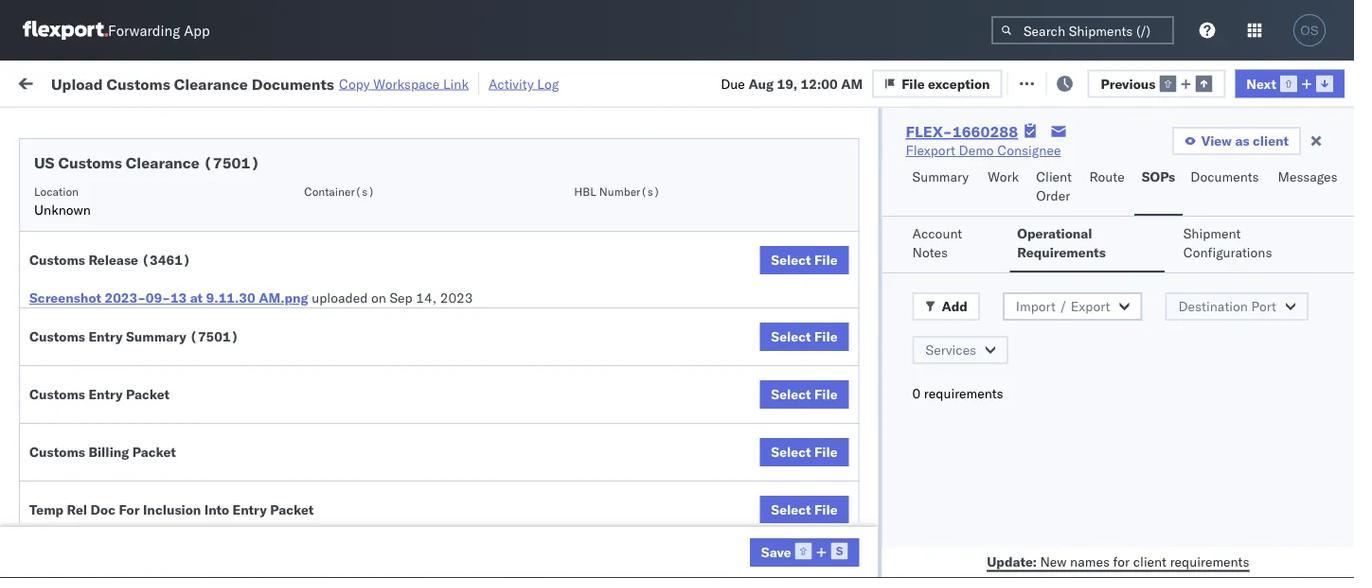 Task type: describe. For each thing, give the bounding box(es) containing it.
angeles, inside confirm pickup from los angeles, ca
[[196, 513, 248, 530]]

4 resize handle column header from the left
[[671, 147, 693, 579]]

actions
[[1298, 155, 1337, 169]]

3 ca from the top
[[44, 365, 62, 382]]

2023
[[440, 290, 473, 306]]

2 test12345 from the top
[[1290, 273, 1355, 290]]

doc
[[91, 502, 116, 519]]

flex-1660288 link
[[906, 122, 1019, 141]]

release
[[89, 252, 138, 269]]

13
[[170, 290, 187, 306]]

4:00 pm pst, dec 23, 2022
[[305, 523, 478, 540]]

shipment configurations button
[[1176, 217, 1324, 273]]

flex
[[1015, 155, 1037, 169]]

destination port button
[[1166, 293, 1309, 321]]

import for import / export
[[1016, 298, 1056, 315]]

import work button
[[152, 61, 246, 103]]

3 hlxu6269489 from the top
[[1268, 273, 1355, 289]]

work inside work button
[[988, 169, 1019, 185]]

activity
[[489, 75, 534, 92]]

work
[[54, 69, 103, 95]]

view as client
[[1202, 133, 1289, 149]]

packet for customs billing packet
[[132, 444, 176, 461]]

from for second "schedule pickup from los angeles, ca" button
[[147, 263, 175, 279]]

previous
[[1101, 75, 1156, 92]]

3 schedule delivery appointment from the top
[[44, 481, 233, 497]]

2 delivery from the top
[[103, 314, 152, 331]]

4 nov from the top
[[403, 315, 427, 332]]

0 requirements
[[913, 386, 1004, 402]]

names
[[1071, 554, 1110, 570]]

account notes button
[[905, 217, 999, 273]]

activity log button
[[489, 72, 559, 95]]

number(s)
[[600, 184, 661, 198]]

11:59 pm pdt, nov 4, 2022 for 2nd "schedule pickup from los angeles, ca" button from the bottom
[[305, 357, 479, 373]]

2 ceau7522281, from the top
[[1167, 231, 1264, 248]]

upload customs clearance documents button
[[44, 387, 269, 427]]

4 schedule pickup from los angeles, ca from the top
[[44, 430, 255, 465]]

4 flex-1846748 from the top
[[1046, 315, 1144, 332]]

sep
[[390, 290, 413, 306]]

select file button for customs release (3461)
[[760, 246, 849, 275]]

0 horizontal spatial on
[[371, 290, 386, 306]]

1 schedule pickup from los angeles, ca button from the top
[[44, 220, 269, 260]]

confirm
[[44, 513, 92, 530]]

flexport
[[906, 142, 956, 159]]

3 fcl from the top
[[622, 357, 646, 373]]

from for confirm pickup from los angeles, ca button
[[140, 513, 167, 530]]

confirm pickup from los angeles, ca button
[[44, 512, 269, 552]]

shipment configurations
[[1184, 225, 1273, 261]]

5 fcl from the top
[[622, 523, 646, 540]]

import work
[[159, 73, 239, 90]]

numbers
[[1167, 162, 1214, 177]]

documents inside button
[[1191, 169, 1259, 185]]

select for customs billing packet
[[771, 444, 811, 461]]

select file for customs entry summary (7501)
[[771, 329, 838, 345]]

copy workspace link button
[[339, 75, 469, 92]]

4 hlxu6269489 from the top
[[1268, 314, 1355, 331]]

3 schedule delivery appointment button from the top
[[44, 480, 233, 501]]

my
[[19, 69, 49, 95]]

entry for packet
[[89, 386, 123, 403]]

update:
[[987, 554, 1037, 570]]

select file button for customs entry summary (7501)
[[760, 323, 849, 351]]

schedule pickup from los angeles, ca link for second "schedule pickup from los angeles, ca" button
[[44, 262, 269, 300]]

2 pdt, from the top
[[369, 232, 399, 248]]

confirm pickup from los angeles, ca
[[44, 513, 248, 548]]

operational requirements button
[[1010, 217, 1165, 273]]

pickup for confirm pickup from los angeles, ca button
[[95, 513, 136, 530]]

1 flex-1846748 from the top
[[1046, 190, 1144, 207]]

8 resize handle column header from the left
[[1258, 147, 1281, 579]]

4 1846748 from the top
[[1087, 315, 1144, 332]]

1 ca from the top
[[44, 240, 62, 257]]

12:00
[[801, 75, 838, 92]]

3 delivery from the top
[[103, 481, 152, 497]]

select for temp rel doc for inclusion into entry packet
[[771, 502, 811, 519]]

2 fcl from the top
[[622, 232, 646, 248]]

4 fcl from the top
[[622, 482, 646, 498]]

shipment
[[1184, 225, 1241, 242]]

by:
[[69, 116, 87, 133]]

(7501) for customs entry summary (7501)
[[190, 329, 239, 345]]

1 1846748 from the top
[[1087, 190, 1144, 207]]

customs left billing
[[29, 444, 85, 461]]

11:59 for second "schedule pickup from los angeles, ca" button
[[305, 273, 342, 290]]

packet for customs entry packet
[[126, 386, 170, 403]]

schedule for 3rd "schedule delivery appointment" button from the bottom of the page
[[44, 189, 100, 206]]

3 1846748 from the top
[[1087, 273, 1144, 290]]

3 ceau7522281, from the top
[[1167, 273, 1264, 289]]

1 ceau7522281, hlxu6269489 from the top
[[1167, 189, 1355, 206]]

file for customs billing packet
[[815, 444, 838, 461]]

entry for summary
[[89, 329, 123, 345]]

pst, for 11:59
[[369, 482, 398, 498]]

11:59 pm pdt, nov 4, 2022 for second "schedule pickup from los angeles, ca" button
[[305, 273, 479, 290]]

screenshot 2023-09-13 at 9.11.30 am.png link
[[29, 289, 308, 308]]

customs inside upload customs clearance documents
[[90, 388, 143, 404]]

1 schedule delivery appointment link from the top
[[44, 188, 233, 207]]

2 ca from the top
[[44, 282, 62, 298]]

view
[[1202, 133, 1232, 149]]

batch
[[1249, 73, 1286, 90]]

5 4, from the top
[[430, 357, 443, 373]]

log
[[537, 75, 559, 92]]

1 schedule delivery appointment button from the top
[[44, 188, 233, 209]]

inclusion
[[143, 502, 201, 519]]

customs down by:
[[58, 153, 122, 172]]

4 11:59 pm pdt, nov 4, 2022 from the top
[[305, 315, 479, 332]]

customs down forwarding
[[107, 74, 170, 93]]

1 vertical spatial client
[[1134, 554, 1167, 570]]

select for customs entry packet
[[771, 386, 811, 403]]

9 resize handle column header from the left
[[1321, 147, 1343, 579]]

2 schedule delivery appointment from the top
[[44, 314, 233, 331]]

2 ocean fcl from the top
[[580, 232, 646, 248]]

unknown
[[34, 202, 91, 218]]

2 hlxu6269489 from the top
[[1268, 231, 1355, 248]]

flex id
[[1015, 155, 1051, 169]]

1 horizontal spatial file exception
[[1032, 73, 1120, 90]]

11:59 for 4th "schedule pickup from los angeles, ca" button from the bottom
[[305, 232, 342, 248]]

flex- down order
[[1046, 232, 1087, 248]]

select file for customs release (3461)
[[771, 252, 838, 269]]

file for customs entry packet
[[815, 386, 838, 403]]

11:59 pm pst, dec 13, 2022
[[305, 482, 486, 498]]

4 4, from the top
[[430, 315, 443, 332]]

messages
[[1278, 169, 1338, 185]]

1 schedule delivery appointment from the top
[[44, 189, 233, 206]]

schedule pickup from los angeles, ca link for 2nd "schedule pickup from los angeles, ca" button from the bottom
[[44, 345, 269, 383]]

due aug 19, 12:00 am
[[721, 75, 863, 92]]

9.11.30
[[206, 290, 255, 306]]

documents for upload customs clearance documents copy workspace link
[[252, 74, 334, 93]]

3 nov from the top
[[403, 273, 427, 290]]

route
[[1090, 169, 1125, 185]]

Search Shipments (/) text field
[[992, 16, 1175, 45]]

los for second "schedule pickup from los angeles, ca" button
[[179, 263, 200, 279]]

14,
[[416, 290, 437, 306]]

flex- up the /
[[1046, 273, 1087, 290]]

4 ceau7522281, hlxu6269489 from the top
[[1167, 314, 1355, 331]]

1 4, from the top
[[430, 190, 443, 207]]

batch action button
[[1220, 68, 1344, 96]]

clearance for us customs clearance (7501)
[[126, 153, 200, 172]]

flex- down requirements
[[1046, 315, 1087, 332]]

mbl/mawb
[[1290, 155, 1355, 169]]

2 vertical spatial packet
[[270, 502, 314, 519]]

5 ocean fcl from the top
[[580, 523, 646, 540]]

consignee button
[[817, 151, 987, 170]]

client order button
[[1029, 160, 1082, 216]]

next button
[[1236, 69, 1345, 98]]

1 ocean fcl from the top
[[580, 190, 646, 207]]

11:59 for 1st "schedule delivery appointment" button from the bottom
[[305, 482, 342, 498]]

schedule pickup from los angeles, ca link for first "schedule pickup from los angeles, ca" button from the bottom of the page
[[44, 429, 269, 467]]

next
[[1247, 75, 1277, 92]]

flexport demo consignee link
[[906, 141, 1061, 160]]

1 pdt, from the top
[[369, 190, 399, 207]]

3 ceau7522281, hlxu6269489 from the top
[[1167, 273, 1355, 289]]

1 resize handle column header from the left
[[271, 147, 294, 579]]

import for import work
[[159, 73, 202, 90]]

0 horizontal spatial file exception
[[902, 75, 990, 92]]

select file for customs entry packet
[[771, 386, 838, 403]]

sops
[[1142, 169, 1176, 185]]

1 11:59 from the top
[[305, 190, 342, 207]]

into
[[204, 502, 229, 519]]

(0)
[[307, 73, 332, 90]]

forwarding app
[[108, 21, 210, 39]]

2 schedule delivery appointment button from the top
[[44, 313, 233, 334]]

4 pdt, from the top
[[369, 315, 399, 332]]

client
[[1037, 169, 1072, 185]]

1 11:59 pm pdt, nov 4, 2022 from the top
[[305, 190, 479, 207]]

2 resize handle column header from the left
[[481, 147, 504, 579]]

destination
[[1179, 298, 1248, 315]]

batch action
[[1249, 73, 1331, 90]]

configurations
[[1184, 244, 1273, 261]]

pickup for first "schedule pickup from los angeles, ca" button from the bottom of the page
[[103, 430, 144, 446]]

2 schedule delivery appointment link from the top
[[44, 313, 233, 332]]

documents button
[[1183, 160, 1271, 216]]

workspace
[[373, 75, 440, 92]]

los for first "schedule pickup from los angeles, ca" button from the bottom of the page
[[179, 430, 200, 446]]

from for 2nd "schedule pickup from los angeles, ca" button from the bottom
[[147, 346, 175, 363]]

file for temp rel doc for inclusion into entry packet
[[815, 502, 838, 519]]

as
[[1236, 133, 1250, 149]]

services
[[926, 342, 977, 359]]

message (0)
[[254, 73, 332, 90]]

select for customs release (3461)
[[771, 252, 811, 269]]

1 fcl from the top
[[622, 190, 646, 207]]

copy
[[339, 75, 370, 92]]

11:59 pm pdt, nov 4, 2022 for 4th "schedule pickup from los angeles, ca" button from the bottom
[[305, 232, 479, 248]]

11:59 for 2nd "schedule pickup from los angeles, ca" button from the bottom
[[305, 357, 342, 373]]

dec for 13,
[[402, 482, 426, 498]]

screenshot 2023-09-13 at 9.11.30 am.png uploaded on sep 14, 2023
[[29, 290, 473, 306]]

work button
[[981, 160, 1029, 216]]

pickup for second "schedule pickup from los angeles, ca" button
[[103, 263, 144, 279]]

2 nov from the top
[[403, 232, 427, 248]]

3 4, from the top
[[430, 273, 443, 290]]

link
[[443, 75, 469, 92]]

1 nov from the top
[[403, 190, 427, 207]]



Task type: vqa. For each thing, say whether or not it's contained in the screenshot.
3rd Select File 'button' from the top
yes



Task type: locate. For each thing, give the bounding box(es) containing it.
los for 4th "schedule pickup from los angeles, ca" button from the bottom
[[179, 221, 200, 238]]

destination port
[[1179, 298, 1277, 315]]

1 vertical spatial packet
[[132, 444, 176, 461]]

0 vertical spatial schedule delivery appointment button
[[44, 188, 233, 209]]

schedule up screenshot
[[44, 263, 100, 279]]

customs billing packet
[[29, 444, 176, 461]]

location
[[34, 184, 79, 198]]

5 select from the top
[[771, 502, 811, 519]]

app
[[184, 21, 210, 39]]

import inside import / export button
[[1016, 298, 1056, 315]]

clearance for upload customs clearance documents copy workspace link
[[174, 74, 248, 93]]

0 horizontal spatial work
[[206, 73, 239, 90]]

schedule delivery appointment down 2023-
[[44, 314, 233, 331]]

0 vertical spatial test12345
[[1290, 190, 1355, 207]]

fcl
[[622, 190, 646, 207], [622, 232, 646, 248], [622, 357, 646, 373], [622, 482, 646, 498], [622, 523, 646, 540]]

summary down flexport
[[913, 169, 969, 185]]

file exception up flex-1660288 link
[[902, 75, 990, 92]]

customs entry packet
[[29, 386, 170, 403]]

upload up by:
[[51, 74, 103, 93]]

3 flex-1846748 from the top
[[1046, 273, 1144, 290]]

0 horizontal spatial summary
[[126, 329, 186, 345]]

3 appointment from the top
[[155, 481, 233, 497]]

ceau7522281, up destination
[[1167, 273, 1264, 289]]

requirements down services 'button'
[[924, 386, 1004, 402]]

0 vertical spatial at
[[376, 73, 388, 90]]

route button
[[1082, 160, 1135, 216]]

account
[[913, 225, 963, 242]]

schedule delivery appointment button down 2023-
[[44, 313, 233, 334]]

customs up customs billing packet
[[29, 386, 85, 403]]

6 11:59 from the top
[[305, 482, 342, 498]]

clearance down import work button
[[126, 153, 200, 172]]

flex-
[[906, 122, 953, 141], [1046, 190, 1087, 207], [1046, 232, 1087, 248], [1046, 273, 1087, 290], [1046, 315, 1087, 332]]

schedule for first "schedule pickup from los angeles, ca" button from the bottom of the page
[[44, 430, 100, 446]]

select file for customs billing packet
[[771, 444, 838, 461]]

0 horizontal spatial consignee
[[826, 155, 881, 169]]

track
[[482, 73, 512, 90]]

packet right billing
[[132, 444, 176, 461]]

test12345 for 3rd schedule delivery appointment link from the bottom of the page
[[1290, 190, 1355, 207]]

upload up customs billing packet
[[44, 388, 87, 404]]

clearance inside upload customs clearance documents
[[147, 388, 207, 404]]

schedule down 'customs entry packet'
[[44, 430, 100, 446]]

at left risk
[[376, 73, 388, 90]]

test12345 for 2nd schedule delivery appointment link from the bottom of the page
[[1290, 315, 1355, 332]]

1 schedule pickup from los angeles, ca link from the top
[[44, 220, 269, 258]]

3 schedule pickup from los angeles, ca from the top
[[44, 346, 255, 382]]

1 horizontal spatial on
[[463, 73, 478, 90]]

5 resize handle column header from the left
[[794, 147, 817, 579]]

select file button for temp rel doc for inclusion into entry packet
[[760, 496, 849, 525]]

1 horizontal spatial summary
[[913, 169, 969, 185]]

1 vertical spatial schedule delivery appointment link
[[44, 313, 233, 332]]

ceau7522281, hlxu6269489 up 'port'
[[1167, 273, 1355, 289]]

0 vertical spatial dec
[[402, 482, 426, 498]]

ca down confirm
[[44, 532, 62, 548]]

1 horizontal spatial at
[[376, 73, 388, 90]]

4 schedule pickup from los angeles, ca button from the top
[[44, 429, 269, 468]]

2 vertical spatial schedule delivery appointment link
[[44, 480, 233, 499]]

4:00
[[305, 523, 334, 540]]

schedule for second "schedule pickup from los angeles, ca" button
[[44, 263, 100, 279]]

appointment up inclusion
[[155, 481, 233, 497]]

flex-1660288
[[906, 122, 1019, 141]]

ceau7522281, down configurations
[[1167, 314, 1264, 331]]

schedule pickup from los angeles, ca link for 4th "schedule pickup from los angeles, ca" button from the bottom
[[44, 220, 269, 258]]

import
[[159, 73, 202, 90], [1016, 298, 1056, 315]]

schedule delivery appointment link up for
[[44, 480, 233, 499]]

customs up screenshot
[[29, 252, 85, 269]]

13,
[[430, 482, 450, 498]]

0 vertical spatial client
[[1253, 133, 1289, 149]]

1 horizontal spatial exception
[[1058, 73, 1120, 90]]

5 11:59 pm pdt, nov 4, 2022 from the top
[[305, 357, 479, 373]]

consignee inside flexport demo consignee link
[[998, 142, 1061, 159]]

pickup for 4th "schedule pickup from los angeles, ca" button from the bottom
[[103, 221, 144, 238]]

4 schedule from the top
[[44, 314, 100, 331]]

client inside 'button'
[[1253, 133, 1289, 149]]

205 on track
[[435, 73, 512, 90]]

consignee left flexport
[[826, 155, 881, 169]]

2 schedule from the top
[[44, 221, 100, 238]]

4 11:59 from the top
[[305, 315, 342, 332]]

forwarding
[[108, 21, 180, 39]]

1 vertical spatial schedule delivery appointment
[[44, 314, 233, 331]]

from for first "schedule pickup from los angeles, ca" button from the bottom of the page
[[147, 430, 175, 446]]

2 vertical spatial entry
[[233, 502, 267, 519]]

clearance for upload customs clearance documents
[[147, 388, 207, 404]]

1 hlxu6269489 from the top
[[1268, 189, 1355, 206]]

delivery down us customs clearance (7501)
[[103, 189, 152, 206]]

flex-1846748 down route
[[1046, 190, 1144, 207]]

customs up billing
[[90, 388, 143, 404]]

flexport demo consignee
[[906, 142, 1061, 159]]

schedule delivery appointment button
[[44, 188, 233, 209], [44, 313, 233, 334], [44, 480, 233, 501]]

1 select file from the top
[[771, 252, 838, 269]]

1 vertical spatial appointment
[[155, 314, 233, 331]]

flex-1846748
[[1046, 190, 1144, 207], [1046, 232, 1144, 248], [1046, 273, 1144, 290], [1046, 315, 1144, 332]]

ceau7522281, hlxu6269489 down configurations
[[1167, 314, 1355, 331]]

1 vertical spatial on
[[371, 290, 386, 306]]

ceau7522281, hlxu6269489 up shipment configurations button
[[1167, 189, 1355, 206]]

ca down customs release (3461)
[[44, 282, 62, 298]]

packet up 4:00
[[270, 502, 314, 519]]

ceau7522281, hlxu6269489 down documents button
[[1167, 231, 1355, 248]]

os
[[1301, 23, 1319, 37]]

id
[[1040, 155, 1051, 169]]

work down flexport demo consignee link
[[988, 169, 1019, 185]]

test
[[909, 190, 934, 207], [786, 232, 811, 248], [909, 232, 934, 248], [786, 273, 811, 290], [909, 273, 934, 290], [786, 315, 811, 332], [909, 315, 934, 332], [786, 357, 811, 373], [909, 357, 934, 373], [786, 398, 811, 415], [909, 398, 934, 415], [786, 440, 811, 457], [909, 440, 934, 457], [786, 482, 811, 498], [909, 482, 934, 498], [786, 523, 811, 540], [909, 523, 934, 540]]

summary button
[[905, 160, 981, 216]]

0 vertical spatial work
[[206, 73, 239, 90]]

requirements right for
[[1171, 554, 1250, 570]]

2 appointment from the top
[[155, 314, 233, 331]]

from inside confirm pickup from los angeles, ca
[[140, 513, 167, 530]]

5 schedule from the top
[[44, 346, 100, 363]]

location unknown
[[34, 184, 91, 218]]

ca down unknown
[[44, 240, 62, 257]]

5 ca from the top
[[44, 532, 62, 548]]

1 horizontal spatial consignee
[[998, 142, 1061, 159]]

forwarding app link
[[23, 21, 210, 40]]

flex id button
[[1006, 151, 1139, 170]]

1846748 up export
[[1087, 273, 1144, 290]]

ca inside confirm pickup from los angeles, ca
[[44, 532, 62, 548]]

ca up 'customs entry packet'
[[44, 365, 62, 382]]

consignee up "client"
[[998, 142, 1061, 159]]

5 11:59 from the top
[[305, 357, 342, 373]]

clearance down the app
[[174, 74, 248, 93]]

flex-1846748 up export
[[1046, 273, 1144, 290]]

update: new names for client requirements
[[987, 554, 1250, 570]]

0 vertical spatial documents
[[252, 74, 334, 93]]

flexport. image
[[23, 21, 108, 40]]

customs down screenshot
[[29, 329, 85, 345]]

customs entry summary (7501)
[[29, 329, 239, 345]]

4 ceau7522281, from the top
[[1167, 314, 1264, 331]]

select file button for customs entry packet
[[760, 381, 849, 409]]

work down the app
[[206, 73, 239, 90]]

hbl
[[574, 184, 597, 198]]

appointment down us customs clearance (7501)
[[155, 189, 233, 206]]

pickup right rel
[[95, 513, 136, 530]]

1 horizontal spatial documents
[[252, 74, 334, 93]]

3 schedule from the top
[[44, 263, 100, 279]]

1 vertical spatial import
[[1016, 298, 1056, 315]]

2 flex-1846748 from the top
[[1046, 232, 1144, 248]]

dec for 23,
[[393, 523, 418, 540]]

pickup down customs entry summary (7501)
[[103, 346, 144, 363]]

delivery down 2023-
[[103, 314, 152, 331]]

summary inside button
[[913, 169, 969, 185]]

los up 13 at the left bottom of page
[[179, 263, 200, 279]]

us customs clearance (7501)
[[34, 153, 260, 172]]

3 resize handle column header from the left
[[548, 147, 570, 579]]

1 vertical spatial upload
[[44, 388, 87, 404]]

pst, down 11:59 pm pst, dec 13, 2022
[[361, 523, 390, 540]]

from for 4th "schedule pickup from los angeles, ca" button from the bottom
[[147, 221, 175, 238]]

0 vertical spatial summary
[[913, 169, 969, 185]]

file
[[1032, 73, 1055, 90], [902, 75, 925, 92], [815, 252, 838, 269], [815, 329, 838, 345], [815, 386, 838, 403], [815, 444, 838, 461], [815, 502, 838, 519]]

bosch ocean test
[[826, 190, 934, 207], [703, 232, 811, 248], [826, 232, 934, 248], [703, 273, 811, 290], [826, 273, 934, 290], [703, 315, 811, 332], [826, 315, 934, 332], [703, 357, 811, 373], [826, 357, 934, 373], [703, 398, 811, 415], [826, 398, 934, 415], [703, 440, 811, 457], [826, 440, 934, 457], [703, 482, 811, 498], [826, 482, 934, 498], [703, 523, 811, 540], [826, 523, 934, 540]]

1 ceau7522281, from the top
[[1167, 189, 1264, 206]]

2 schedule pickup from los angeles, ca link from the top
[[44, 262, 269, 300]]

2 4, from the top
[[430, 232, 443, 248]]

flex-1846748 down the "route" button
[[1046, 232, 1144, 248]]

2 select file from the top
[[771, 329, 838, 345]]

previous button
[[1088, 69, 1226, 98]]

2 vertical spatial delivery
[[103, 481, 152, 497]]

1 vertical spatial dec
[[393, 523, 418, 540]]

4 select file from the top
[[771, 444, 838, 461]]

1846748 right the /
[[1087, 315, 1144, 332]]

upload customs clearance documents copy workspace link
[[51, 74, 469, 93]]

entry down 2023-
[[89, 329, 123, 345]]

2 schedule pickup from los angeles, ca from the top
[[44, 263, 255, 298]]

schedule delivery appointment button down us customs clearance (7501)
[[44, 188, 233, 209]]

2 vertical spatial test12345
[[1290, 315, 1355, 332]]

at right 13 at the left bottom of page
[[190, 290, 203, 306]]

on left sep at the bottom left of page
[[371, 290, 386, 306]]

1 vertical spatial work
[[988, 169, 1019, 185]]

2 vertical spatial documents
[[44, 407, 112, 423]]

pickup up release
[[103, 221, 144, 238]]

ceau7522281, down documents button
[[1167, 231, 1264, 248]]

entry right into
[[233, 502, 267, 519]]

work inside import work button
[[206, 73, 239, 90]]

ocean
[[580, 190, 619, 207], [867, 190, 906, 207], [580, 232, 619, 248], [744, 232, 783, 248], [867, 232, 906, 248], [744, 273, 783, 290], [867, 273, 906, 290], [744, 315, 783, 332], [867, 315, 906, 332], [580, 357, 619, 373], [744, 357, 783, 373], [867, 357, 906, 373], [744, 398, 783, 415], [867, 398, 906, 415], [744, 440, 783, 457], [867, 440, 906, 457], [580, 482, 619, 498], [744, 482, 783, 498], [867, 482, 906, 498], [580, 523, 619, 540], [744, 523, 783, 540], [867, 523, 906, 540]]

select for customs entry summary (7501)
[[771, 329, 811, 345]]

delivery
[[103, 189, 152, 206], [103, 314, 152, 331], [103, 481, 152, 497]]

ca up temp
[[44, 449, 62, 465]]

3 11:59 from the top
[[305, 273, 342, 290]]

los for 2nd "schedule pickup from los angeles, ca" button from the bottom
[[179, 346, 200, 363]]

resize handle column header
[[271, 147, 294, 579], [481, 147, 504, 579], [548, 147, 570, 579], [671, 147, 693, 579], [794, 147, 817, 579], [983, 147, 1006, 579], [1135, 147, 1158, 579], [1258, 147, 1281, 579], [1321, 147, 1343, 579]]

consignee
[[998, 142, 1061, 159], [826, 155, 881, 169]]

11:59 pm pdt, nov 4, 2022
[[305, 190, 479, 207], [305, 232, 479, 248], [305, 273, 479, 290], [305, 315, 479, 332], [305, 357, 479, 373]]

schedule delivery appointment button up for
[[44, 480, 233, 501]]

1846748 down the "route" button
[[1087, 232, 1144, 248]]

0 vertical spatial requirements
[[924, 386, 1004, 402]]

pickup down upload customs clearance documents
[[103, 430, 144, 446]]

5 select file from the top
[[771, 502, 838, 519]]

upload customs clearance documents link
[[44, 387, 269, 425]]

am
[[841, 75, 863, 92]]

2 ceau7522281, hlxu6269489 from the top
[[1167, 231, 1355, 248]]

select file button for customs billing packet
[[760, 439, 849, 467]]

0 vertical spatial (7501)
[[203, 153, 260, 172]]

schedule down the workitem
[[44, 189, 100, 206]]

1 vertical spatial delivery
[[103, 314, 152, 331]]

schedule up 'customs entry packet'
[[44, 346, 100, 363]]

3 select file from the top
[[771, 386, 838, 403]]

2 11:59 pm pdt, nov 4, 2022 from the top
[[305, 232, 479, 248]]

pst, up 4:00 pm pst, dec 23, 2022
[[369, 482, 398, 498]]

5 select file button from the top
[[760, 496, 849, 525]]

schedule delivery appointment up for
[[44, 481, 233, 497]]

1 vertical spatial clearance
[[126, 153, 200, 172]]

1 horizontal spatial import
[[1016, 298, 1056, 315]]

los inside confirm pickup from los angeles, ca
[[171, 513, 192, 530]]

1 vertical spatial (7501)
[[190, 329, 239, 345]]

ceau7522281, hlxu6269489
[[1167, 189, 1355, 206], [1167, 231, 1355, 248], [1167, 273, 1355, 289], [1167, 314, 1355, 331]]

flex-1846748 button
[[1015, 185, 1148, 212], [1015, 185, 1148, 212], [1015, 227, 1148, 253], [1015, 227, 1148, 253], [1015, 269, 1148, 295], [1015, 269, 1148, 295], [1015, 310, 1148, 337], [1015, 310, 1148, 337]]

0
[[913, 386, 921, 402]]

0 vertical spatial packet
[[126, 386, 170, 403]]

(7501) down 9.11.30
[[190, 329, 239, 345]]

4 schedule pickup from los angeles, ca link from the top
[[44, 429, 269, 467]]

3 select from the top
[[771, 386, 811, 403]]

delivery up for
[[103, 481, 152, 497]]

1 select file button from the top
[[760, 246, 849, 275]]

Search Work text field
[[718, 68, 925, 96]]

add
[[942, 298, 968, 315]]

schedule for 4th "schedule pickup from los angeles, ca" button from the bottom
[[44, 221, 100, 238]]

on right '205'
[[463, 73, 478, 90]]

0 vertical spatial on
[[463, 73, 478, 90]]

0 vertical spatial import
[[159, 73, 202, 90]]

1 vertical spatial requirements
[[1171, 554, 1250, 570]]

rel
[[67, 502, 87, 519]]

1846748
[[1087, 190, 1144, 207], [1087, 232, 1144, 248], [1087, 273, 1144, 290], [1087, 315, 1144, 332]]

select file for temp rel doc for inclusion into entry packet
[[771, 502, 838, 519]]

os button
[[1288, 9, 1332, 52]]

consignee inside consignee button
[[826, 155, 881, 169]]

1 vertical spatial schedule delivery appointment button
[[44, 313, 233, 334]]

0 horizontal spatial at
[[190, 290, 203, 306]]

los down upload customs clearance documents 'button'
[[179, 430, 200, 446]]

upload inside upload customs clearance documents
[[44, 388, 87, 404]]

0 horizontal spatial requirements
[[924, 386, 1004, 402]]

3 test12345 from the top
[[1290, 315, 1355, 332]]

pickup inside confirm pickup from los angeles, ca
[[95, 513, 136, 530]]

message
[[254, 73, 307, 90]]

appointment for 2nd schedule delivery appointment link from the bottom of the page
[[155, 314, 233, 331]]

4 select from the top
[[771, 444, 811, 461]]

schedule for 1st "schedule delivery appointment" button from the bottom
[[44, 481, 100, 497]]

container numbers button
[[1158, 143, 1262, 177]]

1 vertical spatial test12345
[[1290, 273, 1355, 290]]

documents for upload customs clearance documents
[[44, 407, 112, 423]]

5 nov from the top
[[403, 357, 427, 373]]

2 1846748 from the top
[[1087, 232, 1144, 248]]

3 pdt, from the top
[[369, 273, 399, 290]]

los
[[179, 221, 200, 238], [179, 263, 200, 279], [179, 346, 200, 363], [179, 430, 200, 446], [171, 513, 192, 530]]

pst, for 4:00
[[361, 523, 390, 540]]

file for customs release (3461)
[[815, 252, 838, 269]]

1 vertical spatial documents
[[1191, 169, 1259, 185]]

0 vertical spatial clearance
[[174, 74, 248, 93]]

los left into
[[171, 513, 192, 530]]

test12345 down messages at the right top of page
[[1290, 190, 1355, 207]]

filtered by:
[[19, 116, 87, 133]]

packet down customs entry summary (7501)
[[126, 386, 170, 403]]

schedule delivery appointment down us customs clearance (7501)
[[44, 189, 233, 206]]

6 resize handle column header from the left
[[983, 147, 1006, 579]]

0 horizontal spatial exception
[[928, 75, 990, 92]]

los for confirm pickup from los angeles, ca button
[[171, 513, 192, 530]]

import down the app
[[159, 73, 202, 90]]

1 horizontal spatial work
[[988, 169, 1019, 185]]

appointment down 13 at the left bottom of page
[[155, 314, 233, 331]]

2 vertical spatial schedule delivery appointment
[[44, 481, 233, 497]]

1 vertical spatial summary
[[126, 329, 186, 345]]

1 appointment from the top
[[155, 189, 233, 206]]

services button
[[913, 336, 1009, 365]]

appointment for 3rd schedule delivery appointment link from the bottom of the page
[[155, 189, 233, 206]]

documents down view
[[1191, 169, 1259, 185]]

exception down search shipments (/) text field
[[1058, 73, 1120, 90]]

flex- down "client"
[[1046, 190, 1087, 207]]

1 horizontal spatial client
[[1253, 133, 1289, 149]]

schedule for 2nd "schedule pickup from los angeles, ca" button from the bottom
[[44, 346, 100, 363]]

(7501) down upload customs clearance documents copy workspace link
[[203, 153, 260, 172]]

schedule down screenshot
[[44, 314, 100, 331]]

upload for upload customs clearance documents
[[44, 388, 87, 404]]

4 select file button from the top
[[760, 439, 849, 467]]

pickup up 2023-
[[103, 263, 144, 279]]

4 ocean fcl from the top
[[580, 482, 646, 498]]

3 select file button from the top
[[760, 381, 849, 409]]

0 vertical spatial upload
[[51, 74, 103, 93]]

schedule up rel
[[44, 481, 100, 497]]

1 select from the top
[[771, 252, 811, 269]]

0 horizontal spatial documents
[[44, 407, 112, 423]]

client right as
[[1253, 133, 1289, 149]]

mbl/mawb button
[[1281, 151, 1355, 170]]

0 vertical spatial schedule delivery appointment link
[[44, 188, 233, 207]]

customs release (3461)
[[29, 252, 191, 269]]

1 delivery from the top
[[103, 189, 152, 206]]

0 vertical spatial delivery
[[103, 189, 152, 206]]

appointment for first schedule delivery appointment link from the bottom of the page
[[155, 481, 233, 497]]

filtered
[[19, 116, 65, 133]]

add button
[[913, 293, 980, 321]]

5 pdt, from the top
[[369, 357, 399, 373]]

0 horizontal spatial client
[[1134, 554, 1167, 570]]

flex-1846748 down requirements
[[1046, 315, 1144, 332]]

upload for upload customs clearance documents copy workspace link
[[51, 74, 103, 93]]

ceau7522281,
[[1167, 189, 1264, 206], [1167, 231, 1264, 248], [1167, 273, 1264, 289], [1167, 314, 1264, 331]]

1 vertical spatial pst,
[[361, 523, 390, 540]]

3 schedule pickup from los angeles, ca button from the top
[[44, 345, 269, 385]]

test12345 right 'port'
[[1290, 315, 1355, 332]]

action
[[1290, 73, 1331, 90]]

2 schedule pickup from los angeles, ca button from the top
[[44, 262, 269, 302]]

los down 13 at the left bottom of page
[[179, 346, 200, 363]]

0 horizontal spatial import
[[159, 73, 202, 90]]

(7501) for us customs clearance (7501)
[[203, 153, 260, 172]]

import inside import work button
[[159, 73, 202, 90]]

ceau7522281, up shipment
[[1167, 189, 1264, 206]]

0 vertical spatial appointment
[[155, 189, 233, 206]]

2 vertical spatial clearance
[[147, 388, 207, 404]]

6 schedule from the top
[[44, 430, 100, 446]]

temp
[[29, 502, 64, 519]]

0 vertical spatial entry
[[89, 329, 123, 345]]

1 horizontal spatial requirements
[[1171, 554, 1250, 570]]

1 vertical spatial at
[[190, 290, 203, 306]]

3 schedule pickup from los angeles, ca link from the top
[[44, 345, 269, 383]]

clearance
[[174, 74, 248, 93], [126, 153, 200, 172], [147, 388, 207, 404]]

requirements
[[1018, 244, 1106, 261]]

notes
[[913, 244, 948, 261]]

file for customs entry summary (7501)
[[815, 329, 838, 345]]

2 vertical spatial schedule delivery appointment button
[[44, 480, 233, 501]]

us
[[34, 153, 55, 172]]

client right for
[[1134, 554, 1167, 570]]

1 vertical spatial entry
[[89, 386, 123, 403]]

3 ocean fcl from the top
[[580, 357, 646, 373]]

activity log
[[489, 75, 559, 92]]

container
[[1167, 147, 1218, 162]]

pickup for 2nd "schedule pickup from los angeles, ca" button from the bottom
[[103, 346, 144, 363]]

view as client button
[[1173, 127, 1302, 155]]

nov
[[403, 190, 427, 207], [403, 232, 427, 248], [403, 273, 427, 290], [403, 315, 427, 332], [403, 357, 427, 373]]

0 vertical spatial pst,
[[369, 482, 398, 498]]

schedule delivery appointment link down 2023-
[[44, 313, 233, 332]]

for
[[1114, 554, 1130, 570]]

dec left 23,
[[393, 523, 418, 540]]

2 vertical spatial appointment
[[155, 481, 233, 497]]

entry up customs billing packet
[[89, 386, 123, 403]]

2 horizontal spatial documents
[[1191, 169, 1259, 185]]

4 ca from the top
[[44, 449, 62, 465]]

flex- up flexport
[[906, 122, 953, 141]]

documents left copy
[[252, 74, 334, 93]]

schedule for second "schedule delivery appointment" button from the top
[[44, 314, 100, 331]]

1 schedule pickup from los angeles, ca from the top
[[44, 221, 255, 257]]

file exception down search shipments (/) text field
[[1032, 73, 1120, 90]]

2 select file button from the top
[[760, 323, 849, 351]]

3 11:59 pm pdt, nov 4, 2022 from the top
[[305, 273, 479, 290]]

clearance down customs entry summary (7501)
[[147, 388, 207, 404]]

from
[[147, 221, 175, 238], [147, 263, 175, 279], [147, 346, 175, 363], [147, 430, 175, 446], [140, 513, 167, 530]]

operational requirements
[[1018, 225, 1106, 261]]

1660288
[[953, 122, 1019, 141]]

temp rel doc for inclusion into entry packet
[[29, 502, 314, 519]]

am.png
[[259, 290, 308, 306]]

los up (3461) at the left top of the page
[[179, 221, 200, 238]]

documents down 'customs entry packet'
[[44, 407, 112, 423]]

select
[[771, 252, 811, 269], [771, 329, 811, 345], [771, 386, 811, 403], [771, 444, 811, 461], [771, 502, 811, 519]]

order
[[1037, 188, 1071, 204]]

messages button
[[1271, 160, 1348, 216]]

(3461)
[[142, 252, 191, 269]]

7 schedule from the top
[[44, 481, 100, 497]]

documents inside upload customs clearance documents
[[44, 407, 112, 423]]

3 schedule delivery appointment link from the top
[[44, 480, 233, 499]]

7 resize handle column header from the left
[[1135, 147, 1158, 579]]

0 vertical spatial schedule delivery appointment
[[44, 189, 233, 206]]

upload customs clearance documents
[[44, 388, 207, 423]]

summary down 09-
[[126, 329, 186, 345]]

save button
[[750, 539, 860, 567]]



